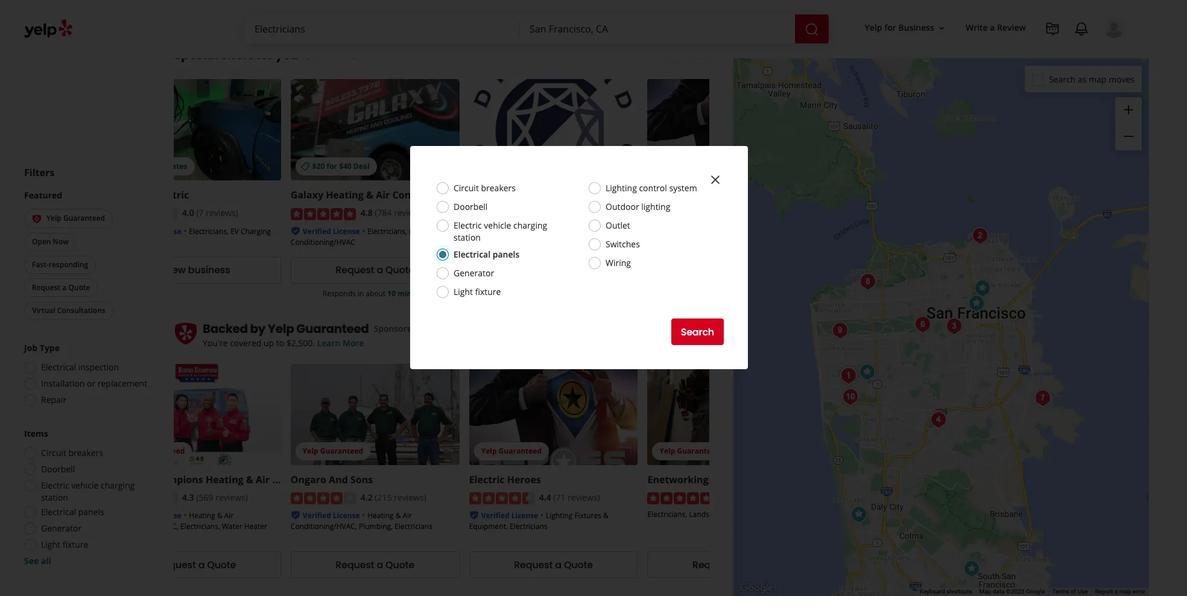 Task type: vqa. For each thing, say whether or not it's contained in the screenshot.
amazing
no



Task type: describe. For each thing, give the bounding box(es) containing it.
1 vertical spatial equipment,
[[469, 521, 508, 532]]

license for ongaro
[[333, 511, 360, 521]]

this
[[583, 288, 595, 299]]

light fixture inside search "dialog"
[[454, 286, 501, 297]]

yelp guaranteed
[[268, 320, 369, 337]]

doorbell inside option group
[[41, 463, 75, 475]]

1 vertical spatial station
[[41, 492, 68, 503]]

system
[[669, 182, 697, 194]]

search for search as map moves
[[1049, 73, 1076, 85]]

outlet
[[606, 220, 630, 231]]

heater
[[244, 521, 267, 532]]

free price estimates from local electricians image
[[574, 0, 634, 15]]

reviews) right (28
[[568, 207, 600, 219]]

(784
[[375, 207, 392, 219]]

job type
[[24, 342, 60, 354]]

verified license button for galaxy
[[303, 225, 360, 236]]

open
[[32, 237, 51, 247]]

(215
[[375, 492, 392, 503]]

and
[[329, 473, 348, 486]]

outdoor
[[606, 201, 639, 212]]

virtual
[[32, 305, 55, 316]]

handyman heroes image
[[911, 312, 935, 336]]

control
[[639, 182, 667, 194]]

heating & air conditioning/hvac, electricians, water heater installation/repair
[[112, 511, 267, 542]]

search button
[[671, 319, 724, 345]]

backed
[[203, 320, 248, 337]]

verified for galaxy
[[303, 226, 331, 236]]

verified license button for electric
[[481, 509, 538, 521]]

yelp inside user actions element
[[865, 22, 882, 33]]

electrical panels inside search "dialog"
[[454, 249, 520, 260]]

1 vertical spatial lighting fixtures & equipment, electricians
[[469, 511, 609, 532]]

map
[[980, 588, 991, 595]]

electrical inspection
[[41, 361, 119, 373]]

4.2 (215 reviews)
[[361, 492, 426, 503]]

electricians, inside heating & air conditioning/hvac, electricians, water heater installation/repair
[[180, 521, 220, 532]]

fixture inside search "dialog"
[[475, 286, 501, 297]]

electricians, for ev
[[189, 226, 229, 236]]

air up (784
[[376, 188, 390, 202]]

you
[[481, 288, 493, 299]]

light fixture inside option group
[[41, 539, 88, 550]]

about for responds in about 10 minutes
[[366, 288, 386, 299]]

galaxy heating & air conditioning, solar, electrical link
[[291, 188, 534, 202]]

review
[[997, 22, 1026, 33]]

search for search
[[681, 325, 714, 339]]

1 vertical spatial 4.4 star rating image
[[469, 492, 534, 505]]

yelp guaranteed link for heroes
[[469, 364, 638, 465]]

request for the left electric heroes link
[[514, 558, 553, 572]]

16 yelp guaranteed v2 image
[[32, 214, 42, 224]]

request for bit electrical link
[[514, 263, 553, 277]]

galaxy
[[291, 188, 323, 202]]

lighting
[[642, 201, 671, 212]]

guaranteed up enetworking510
[[677, 446, 720, 456]]

$20
[[312, 161, 325, 172]]

electric inside option group
[[41, 480, 69, 491]]

installation
[[41, 378, 85, 389]]

virtual consultations
[[32, 305, 105, 316]]

electricians down 4.4
[[510, 521, 548, 532]]

circuit breakers inside option group
[[41, 447, 103, 459]]

sons
[[351, 473, 373, 486]]

reviews) for service champions heating & air conditioning
[[216, 492, 248, 503]]

projects image
[[1046, 22, 1060, 36]]

service
[[112, 473, 147, 486]]

switches
[[606, 238, 640, 250]]

bv electric image
[[837, 364, 861, 388]]

(28
[[553, 207, 565, 219]]

4.7 star rating image
[[469, 208, 534, 220]]

up
[[264, 337, 274, 349]]

air inside heating & air conditioning/hvac, electricians, water heater installation/repair
[[224, 511, 234, 521]]

a inside button
[[62, 282, 67, 293]]

request for service champions heating & air conditioning "link"
[[157, 558, 196, 572]]

offers
[[220, 47, 254, 64]]

search dialog
[[0, 0, 1187, 596]]

yelp guaranteed up enetworking510
[[660, 446, 720, 456]]

4.0 (7 reviews)
[[182, 207, 238, 219]]

heroes for the right electric heroes link
[[686, 188, 720, 202]]

special
[[174, 47, 218, 64]]

4.4
[[539, 492, 551, 503]]

more
[[343, 337, 364, 349]]

conditioning/hvac, for ongaro
[[291, 521, 357, 532]]

guaranteed for service
[[142, 446, 185, 456]]

light inside option group
[[41, 539, 60, 550]]

user actions element
[[855, 15, 1142, 89]]

carpenters
[[735, 509, 773, 520]]

charging inside option group
[[101, 480, 135, 491]]

4.3 star rating image
[[112, 492, 177, 505]]

for for $20
[[327, 161, 337, 172]]

fast-
[[32, 259, 49, 270]]

moves
[[1109, 73, 1135, 85]]

open now button
[[24, 233, 77, 251]]

enetworking510 link
[[648, 473, 725, 486]]

quote for enetworking510 link
[[743, 558, 772, 572]]

sponsored inside backed by yelp guaranteed sponsored you're covered up to $2,500. learn more
[[374, 323, 417, 334]]

covered
[[230, 337, 261, 349]]

or
[[87, 378, 95, 389]]

panels inside search "dialog"
[[493, 249, 520, 260]]

panels inside option group
[[78, 506, 104, 518]]

guaranteed inside button
[[63, 213, 105, 224]]

stations
[[112, 237, 139, 247]]

map for error
[[1120, 588, 1132, 595]]

sr electric image
[[960, 557, 984, 581]]

4.2
[[361, 492, 373, 503]]

view
[[163, 263, 186, 277]]

1 vertical spatial fixtures
[[575, 511, 602, 521]]

$40
[[339, 161, 352, 172]]

responds in about 10 minutes
[[323, 288, 428, 299]]

write a review link
[[961, 17, 1031, 39]]

charging
[[241, 226, 271, 236]]

verified license for ongaro
[[303, 511, 360, 521]]

air inside electricians, heating & air conditioning/hvac
[[444, 226, 454, 236]]

responds in about
[[686, 288, 751, 299]]

electrical inside search "dialog"
[[454, 249, 491, 260]]

1 vertical spatial lighting
[[724, 226, 751, 236]]

write a review
[[966, 22, 1026, 33]]

light inside search "dialog"
[[454, 286, 473, 297]]

reviews) for electric heroes
[[568, 492, 600, 503]]

electric vehicle charging station inside search "dialog"
[[454, 220, 547, 243]]

electric heroes for the right electric heroes link
[[648, 188, 720, 202]]

circuit inside search "dialog"
[[454, 182, 479, 194]]

& inside heating & air conditioning/hvac, electricians, water heater installation/repair
[[217, 511, 222, 521]]

request for galaxy heating & air conditioning, solar, electrical link
[[336, 263, 374, 277]]

yelp for enetworking510
[[660, 446, 675, 456]]

license for galaxy
[[333, 226, 360, 236]]

quote for the right electric heroes link
[[743, 263, 772, 277]]

reviews) for faraday electric
[[206, 207, 238, 219]]

yelp for service champions heating & air conditioning
[[124, 446, 140, 456]]

google
[[1026, 588, 1045, 595]]

bit
[[469, 188, 483, 202]]

bit electrical link
[[469, 188, 530, 202]]

solar,
[[460, 188, 487, 202]]

service champions heating & air conditioning link
[[112, 473, 334, 486]]

16 deal v2 image
[[300, 162, 310, 171]]

conditioning/hvac
[[291, 237, 355, 247]]

generator inside search "dialog"
[[454, 267, 494, 279]]

report a map error link
[[1095, 588, 1146, 595]]

enetworking510 image
[[970, 276, 995, 300]]

data
[[993, 588, 1005, 595]]

estimates
[[152, 161, 187, 172]]

4.8 star rating image
[[291, 208, 356, 220]]

zoom in image
[[1122, 102, 1136, 117]]

request inside button
[[32, 282, 60, 293]]

see
[[24, 555, 39, 567]]

yelp guaranteed for electric
[[481, 446, 542, 456]]

verified license for electric
[[481, 511, 538, 521]]

faraday electric link
[[112, 188, 189, 202]]

in for responds in about
[[721, 288, 727, 299]]

vehicle inside search "dialog"
[[484, 220, 511, 231]]

keyboard shortcuts
[[920, 588, 972, 595]]

$2,500.
[[286, 337, 315, 349]]

terms of use
[[1052, 588, 1088, 595]]

can
[[495, 288, 507, 299]]

map for moves
[[1089, 73, 1107, 85]]

ev
[[231, 226, 239, 236]]

view business
[[163, 263, 230, 277]]

(71
[[553, 492, 565, 503]]

error
[[1133, 588, 1146, 595]]

job
[[24, 342, 38, 354]]

request a quote button inside featured group
[[24, 279, 98, 297]]

yelp inside featured group
[[46, 213, 61, 224]]

electricians, ev charging stations
[[112, 226, 271, 247]]

yelp for business button
[[860, 17, 951, 39]]

16 verified v2 image for electric heroes
[[469, 510, 479, 520]]

electric inside search "dialog"
[[454, 220, 482, 231]]

license for electric
[[511, 511, 538, 521]]

quote for the left electric heroes link
[[564, 558, 593, 572]]

lighting control system
[[606, 182, 697, 194]]

electricians up responds in about at the right of page
[[688, 237, 726, 247]]

previous image
[[666, 48, 680, 62]]



Task type: locate. For each thing, give the bounding box(es) containing it.
electric vehicle charging station
[[454, 220, 547, 243], [41, 480, 135, 503]]

guaranteed up champions at the left bottom
[[142, 446, 185, 456]]

reviews) right (71
[[568, 492, 600, 503]]

reviews) right (7
[[206, 207, 238, 219]]

4.3 (569 reviews)
[[182, 492, 248, 503]]

enetworking510
[[648, 473, 725, 486]]

you can request a quote from this business
[[481, 288, 627, 299]]

light fixture up all
[[41, 539, 88, 550]]

1 horizontal spatial electric heroes link
[[648, 188, 720, 202]]

0 vertical spatial charging
[[513, 220, 547, 231]]

faraday electric
[[112, 188, 189, 202]]

open now
[[32, 237, 69, 247]]

0 vertical spatial fixtures
[[753, 226, 780, 236]]

0 horizontal spatial 4.4 star rating image
[[469, 492, 534, 505]]

guaranteed
[[63, 213, 105, 224], [142, 446, 185, 456], [320, 446, 363, 456], [499, 446, 542, 456], [677, 446, 720, 456]]

heating inside heating & air conditioning/hvac, electricians, water heater installation/repair
[[189, 511, 215, 521]]

electricians, heating & air conditioning/hvac
[[291, 226, 454, 247]]

guaranteed for ongaro
[[320, 446, 363, 456]]

1 horizontal spatial circuit breakers
[[454, 182, 516, 194]]

&
[[366, 188, 373, 202], [437, 226, 442, 236], [782, 226, 787, 236], [246, 473, 253, 486], [217, 511, 222, 521], [396, 511, 401, 521], [603, 511, 609, 521]]

0 vertical spatial equipment,
[[648, 237, 686, 247]]

sponsored down 10 at left
[[374, 323, 417, 334]]

responds for responds in about
[[686, 288, 719, 299]]

shortcuts
[[947, 588, 972, 595]]

replacement
[[98, 378, 147, 389]]

electricians,
[[189, 226, 229, 236], [368, 226, 407, 236], [648, 509, 687, 520], [180, 521, 220, 532]]

faraday
[[112, 188, 151, 202]]

0 horizontal spatial map
[[1089, 73, 1107, 85]]

business right the view
[[188, 263, 230, 277]]

2 option group from the top
[[21, 428, 150, 567]]

2 in from the left
[[721, 288, 727, 299]]

bv electric image
[[837, 364, 861, 388]]

reviews)
[[206, 207, 238, 219], [394, 207, 426, 219], [568, 207, 600, 219], [216, 492, 248, 503], [394, 492, 426, 503], [568, 492, 600, 503]]

quote for galaxy heating & air conditioning, solar, electrical link
[[386, 263, 415, 277]]

light fixture
[[454, 286, 501, 297], [41, 539, 88, 550]]

2 horizontal spatial for
[[885, 22, 896, 33]]

electro integrity image
[[942, 314, 966, 338]]

outdoor lighting
[[606, 201, 671, 212]]

electric heroes link
[[648, 188, 720, 202], [469, 473, 541, 486]]

1 vertical spatial for
[[257, 47, 273, 64]]

electric heroes down close image on the right
[[648, 188, 720, 202]]

3 yelp guaranteed link from the left
[[469, 364, 638, 465]]

None search field
[[245, 14, 831, 43]]

generator inside option group
[[41, 522, 82, 534]]

guaranteed up and at bottom
[[320, 446, 363, 456]]

1 vertical spatial electric heroes
[[469, 473, 541, 486]]

2 about from the left
[[729, 288, 749, 299]]

0 horizontal spatial light fixture
[[41, 539, 88, 550]]

1 horizontal spatial breakers
[[481, 182, 516, 194]]

0 vertical spatial light fixture
[[454, 286, 501, 297]]

deal
[[353, 161, 370, 172]]

1 vertical spatial heroes
[[507, 473, 541, 486]]

water
[[222, 521, 242, 532]]

1 about from the left
[[366, 288, 386, 299]]

0 vertical spatial light
[[454, 286, 473, 297]]

bit electrical image
[[847, 502, 871, 526]]

yelp guaranteed button
[[24, 209, 113, 228]]

fixture
[[475, 286, 501, 297], [63, 539, 88, 550]]

lighting inside search "dialog"
[[606, 182, 637, 194]]

business
[[899, 22, 935, 33]]

yelp guaranteed for service
[[124, 446, 185, 456]]

electricians, for heating
[[368, 226, 407, 236]]

quote for bit electrical link
[[564, 263, 593, 277]]

1 horizontal spatial fixture
[[475, 286, 501, 297]]

heating inside electricians, heating & air conditioning/hvac
[[409, 226, 435, 236]]

air
[[376, 188, 390, 202], [444, 226, 454, 236], [256, 473, 270, 486], [224, 511, 234, 521], [403, 511, 412, 521]]

1 vertical spatial sponsored
[[374, 323, 417, 334]]

4 star rating image
[[112, 208, 177, 220]]

0 horizontal spatial generator
[[41, 522, 82, 534]]

4 yelp guaranteed link from the left
[[648, 364, 817, 465]]

items
[[24, 428, 48, 439]]

yelp for electric heroes
[[481, 446, 497, 456]]

$20 for $40 deal link
[[291, 79, 460, 181]]

by
[[250, 320, 265, 337]]

0 horizontal spatial conditioning/hvac,
[[112, 521, 179, 532]]

verified license for galaxy
[[303, 226, 360, 236]]

close image
[[708, 172, 723, 187]]

responds up yelp guaranteed
[[323, 288, 356, 299]]

verified for electric
[[481, 511, 510, 521]]

you're
[[203, 337, 228, 349]]

lighting fixtures & equipment, electricians down 4.4
[[469, 511, 609, 532]]

option group containing items
[[21, 428, 150, 567]]

zoom out image
[[1122, 129, 1136, 144]]

0 vertical spatial electrical panels
[[454, 249, 520, 260]]

request for ongaro and sons link
[[336, 558, 374, 572]]

reviews) down galaxy heating & air conditioning, solar, electrical
[[394, 207, 426, 219]]

0 horizontal spatial circuit breakers
[[41, 447, 103, 459]]

1 horizontal spatial fixtures
[[753, 226, 780, 236]]

vehicle down the bit electrical
[[484, 220, 511, 231]]

verified license button
[[124, 225, 181, 236], [303, 225, 360, 236], [124, 509, 181, 521], [303, 509, 360, 521], [481, 509, 538, 521]]

0 vertical spatial electric heroes
[[648, 188, 720, 202]]

1 horizontal spatial electric vehicle charging station
[[454, 220, 547, 243]]

generator
[[454, 267, 494, 279], [41, 522, 82, 534]]

1 horizontal spatial panels
[[493, 249, 520, 260]]

0 vertical spatial electric vehicle charging station
[[454, 220, 547, 243]]

1 vertical spatial option group
[[21, 428, 150, 567]]

yelp guaranteed link for and
[[291, 364, 460, 465]]

map right as
[[1089, 73, 1107, 85]]

16 info v2 image
[[349, 50, 359, 60]]

circuit breakers down items
[[41, 447, 103, 459]]

4.2 star rating image
[[291, 492, 356, 505]]

sponsored left the 16 info v2 icon
[[303, 49, 346, 61]]

2 responds from the left
[[686, 288, 719, 299]]

special offers for you
[[174, 47, 298, 64]]

option group containing job type
[[21, 342, 150, 410]]

1 vertical spatial vehicle
[[71, 480, 99, 491]]

0 horizontal spatial breakers
[[68, 447, 103, 459]]

0 horizontal spatial in
[[358, 288, 364, 299]]

0 horizontal spatial doorbell
[[41, 463, 75, 475]]

filters
[[24, 166, 54, 180]]

electrical panels up you
[[454, 249, 520, 260]]

guaranteed for electric
[[499, 446, 542, 456]]

group
[[1116, 97, 1142, 150]]

air down 4.2 (215 reviews)
[[403, 511, 412, 521]]

electric heroes link down close image on the right
[[648, 188, 720, 202]]

ongaro and sons link
[[291, 473, 373, 486]]

conditioning/hvac, down "4.2 star rating" image
[[291, 521, 357, 532]]

electricians inside heating & air conditioning/hvac, plumbing, electricians
[[395, 521, 433, 532]]

0 horizontal spatial lighting
[[546, 511, 573, 521]]

from
[[565, 288, 581, 299]]

responds
[[323, 288, 356, 299], [686, 288, 719, 299]]

1 horizontal spatial light fixture
[[454, 286, 501, 297]]

station inside search "dialog"
[[454, 232, 481, 243]]

electricians, inside electricians, ev charging stations
[[189, 226, 229, 236]]

0 vertical spatial lighting fixtures & equipment, electricians
[[648, 226, 787, 247]]

0 horizontal spatial light
[[41, 539, 60, 550]]

conditioning/hvac, inside heating & air conditioning/hvac, electricians, water heater installation/repair
[[112, 521, 179, 532]]

1 vertical spatial circuit
[[41, 447, 66, 459]]

keyboard shortcuts button
[[920, 588, 972, 596]]

0 vertical spatial sponsored
[[303, 49, 346, 61]]

1 vertical spatial electric vehicle charging station
[[41, 480, 135, 503]]

circuit breakers up 4.7 star rating image
[[454, 182, 516, 194]]

charging inside search "dialog"
[[513, 220, 547, 231]]

fast-responding
[[32, 259, 88, 270]]

1 responds from the left
[[323, 288, 356, 299]]

faraday electric image
[[964, 291, 989, 315]]

1 horizontal spatial light
[[454, 286, 473, 297]]

virtual consultations button
[[24, 302, 113, 320]]

1 vertical spatial circuit breakers
[[41, 447, 103, 459]]

plumbing,
[[359, 521, 393, 532]]

request a quote button
[[291, 257, 460, 283], [469, 257, 638, 283], [648, 257, 817, 283], [24, 279, 98, 297], [112, 552, 281, 578], [291, 552, 460, 578], [469, 552, 638, 578], [648, 552, 817, 578]]

1 horizontal spatial vehicle
[[484, 220, 511, 231]]

lighting fixtures & equipment, electricians up responds in about at the right of page
[[648, 226, 787, 247]]

yelp guaranteed up ongaro and sons link
[[303, 446, 363, 456]]

landscaping,
[[689, 509, 733, 520]]

1 vertical spatial breakers
[[68, 447, 103, 459]]

0 horizontal spatial charging
[[101, 480, 135, 491]]

electrical panels inside option group
[[41, 506, 104, 518]]

request for enetworking510 link
[[693, 558, 731, 572]]

yelp guaranteed up champions at the left bottom
[[124, 446, 185, 456]]

verified for ongaro
[[303, 511, 331, 521]]

0 horizontal spatial panels
[[78, 506, 104, 518]]

0 horizontal spatial station
[[41, 492, 68, 503]]

heating down 4.8 (784 reviews)
[[409, 226, 435, 236]]

google image
[[737, 580, 776, 596]]

heating up plumbing,
[[368, 511, 394, 521]]

light
[[454, 286, 473, 297], [41, 539, 60, 550]]

generator up all
[[41, 522, 82, 534]]

license
[[155, 226, 181, 236], [333, 226, 360, 236], [155, 511, 181, 521], [333, 511, 360, 521], [511, 511, 538, 521]]

reviews) for galaxy heating & air conditioning, solar, electrical
[[394, 207, 426, 219]]

4.4 star rating image
[[648, 208, 713, 220], [469, 492, 534, 505]]

electricians, down 5 star rating image
[[648, 509, 687, 520]]

guaranteed up 4.4
[[499, 446, 542, 456]]

1 vertical spatial electric heroes link
[[469, 473, 541, 486]]

heating up 4.3 (569 reviews)
[[206, 473, 244, 486]]

0 vertical spatial 4.4 star rating image
[[648, 208, 713, 220]]

yelp guaranteed link for champions
[[112, 364, 281, 465]]

electrical
[[485, 188, 530, 202], [489, 188, 534, 202], [454, 249, 491, 260], [41, 361, 76, 373], [41, 506, 76, 518]]

light up all
[[41, 539, 60, 550]]

1 horizontal spatial about
[[729, 288, 749, 299]]

view business link
[[112, 257, 281, 283]]

0 vertical spatial vehicle
[[484, 220, 511, 231]]

1 vertical spatial generator
[[41, 522, 82, 534]]

0 horizontal spatial electrical panels
[[41, 506, 104, 518]]

max electric - san francisco image
[[1031, 386, 1055, 410]]

0 vertical spatial lighting
[[606, 182, 637, 194]]

conditioning/hvac, inside heating & air conditioning/hvac, plumbing, electricians
[[291, 521, 357, 532]]

electric vehicle charging station inside option group
[[41, 480, 135, 503]]

panels
[[493, 249, 520, 260], [78, 506, 104, 518]]

fast-responding button
[[24, 256, 96, 274]]

electricians, down (784
[[368, 226, 407, 236]]

electricians down 4.7 star rating image
[[469, 225, 507, 235]]

generator up you
[[454, 267, 494, 279]]

1 horizontal spatial electric heroes
[[648, 188, 720, 202]]

featured
[[24, 190, 62, 201]]

$20 for $40 deal
[[312, 161, 370, 172]]

you
[[275, 47, 298, 64]]

4.8
[[361, 207, 373, 219]]

search right previous icon
[[681, 325, 714, 339]]

1 conditioning/hvac, from the left
[[112, 521, 179, 532]]

1 horizontal spatial lighting
[[606, 182, 637, 194]]

installation/repair
[[112, 532, 174, 542]]

request
[[509, 288, 535, 299]]

4.4 star rating image left 4.4
[[469, 492, 534, 505]]

option group
[[21, 342, 150, 410], [21, 428, 150, 567]]

verified license button for ongaro
[[303, 509, 360, 521]]

4.3
[[182, 492, 194, 503]]

electric heroes for the left electric heroes link
[[469, 473, 541, 486]]

search left as
[[1049, 73, 1076, 85]]

responds for responds in about 10 minutes
[[323, 288, 356, 299]]

1 vertical spatial charging
[[101, 480, 135, 491]]

1 horizontal spatial in
[[721, 288, 727, 299]]

heating up 4.8
[[326, 188, 364, 202]]

vehicle
[[484, 220, 511, 231], [71, 480, 99, 491]]

air inside heating & air conditioning/hvac, plumbing, electricians
[[403, 511, 412, 521]]

in for responds in about 10 minutes
[[358, 288, 364, 299]]

1 yelp guaranteed link from the left
[[112, 364, 281, 465]]

to
[[276, 337, 284, 349]]

for inside $20 for $40 deal link
[[327, 161, 337, 172]]

electric heroes
[[648, 188, 720, 202], [469, 473, 541, 486]]

general sf image
[[828, 318, 852, 342]]

electricians, down (569
[[180, 521, 220, 532]]

search image
[[805, 22, 819, 37]]

2 yelp guaranteed link from the left
[[291, 364, 460, 465]]

0 horizontal spatial electric heroes link
[[469, 473, 541, 486]]

in up search button
[[721, 288, 727, 299]]

electric heroes link up 4.4
[[469, 473, 541, 486]]

(28 reviews)
[[553, 207, 600, 219]]

heroes up 4.4
[[507, 473, 541, 486]]

mfc electric image
[[855, 360, 879, 384]]

4.8 (784 reviews)
[[361, 207, 426, 219]]

1 horizontal spatial charging
[[513, 220, 547, 231]]

reviews) right (215
[[394, 492, 426, 503]]

1 in from the left
[[358, 288, 364, 299]]

16 chevron down v2 image
[[937, 23, 947, 33]]

for left you
[[257, 47, 273, 64]]

0 vertical spatial business
[[188, 263, 230, 277]]

2 conditioning/hvac, from the left
[[291, 521, 357, 532]]

map left error
[[1120, 588, 1132, 595]]

1 horizontal spatial for
[[327, 161, 337, 172]]

in left 10 at left
[[358, 288, 364, 299]]

vehicle left service
[[71, 480, 99, 491]]

1 vertical spatial search
[[681, 325, 714, 339]]

1 vertical spatial light fixture
[[41, 539, 88, 550]]

0 vertical spatial search
[[1049, 73, 1076, 85]]

& inside electricians, heating & air conditioning/hvac
[[437, 226, 442, 236]]

2 vertical spatial for
[[327, 161, 337, 172]]

quote for service champions heating & air conditioning "link"
[[207, 558, 236, 572]]

responding
[[49, 259, 88, 270]]

yelp guaranteed
[[46, 213, 105, 224], [124, 446, 185, 456], [303, 446, 363, 456], [481, 446, 542, 456], [660, 446, 720, 456]]

0 horizontal spatial heroes
[[507, 473, 541, 486]]

0 vertical spatial breakers
[[481, 182, 516, 194]]

featured group
[[22, 190, 150, 322]]

yelp guaranteed up 'now' at the top of the page
[[46, 213, 105, 224]]

business right this
[[597, 288, 627, 299]]

1 horizontal spatial electrical panels
[[454, 249, 520, 260]]

as
[[1078, 73, 1087, 85]]

bay electric image
[[968, 224, 992, 248]]

electric
[[154, 188, 189, 202], [648, 188, 683, 202], [454, 220, 482, 231], [469, 473, 505, 486], [41, 480, 69, 491]]

breakers inside option group
[[68, 447, 103, 459]]

repair
[[41, 394, 66, 405]]

electricians, for landscaping,
[[648, 509, 687, 520]]

gavin chen image
[[926, 408, 951, 432]]

1 vertical spatial fixture
[[63, 539, 88, 550]]

yelp for ongaro and sons
[[303, 446, 318, 456]]

for inside yelp for business button
[[885, 22, 896, 33]]

light left you
[[454, 286, 473, 297]]

5 star rating image
[[648, 492, 713, 505]]

2 vertical spatial lighting
[[546, 511, 573, 521]]

quote
[[386, 263, 415, 277], [564, 263, 593, 277], [743, 263, 772, 277], [68, 282, 90, 293], [207, 558, 236, 572], [386, 558, 415, 572], [564, 558, 593, 572], [743, 558, 772, 572]]

business
[[188, 263, 230, 277], [597, 288, 627, 299]]

installation or replacement
[[41, 378, 147, 389]]

conditioning/hvac, down 4.3 star rating 'image'
[[112, 521, 179, 532]]

authentic electrical image
[[838, 385, 862, 409]]

air down conditioning,
[[444, 226, 454, 236]]

0 horizontal spatial electric heroes
[[469, 473, 541, 486]]

for for yelp
[[885, 22, 896, 33]]

ongaro
[[291, 473, 326, 486]]

1 vertical spatial map
[[1120, 588, 1132, 595]]

yelp guaranteed for ongaro
[[303, 446, 363, 456]]

1 option group from the top
[[21, 342, 150, 410]]

conditioning/hvac, for service
[[112, 521, 179, 532]]

0 horizontal spatial business
[[188, 263, 230, 277]]

4.4 star rating image down system
[[648, 208, 713, 220]]

1 horizontal spatial station
[[454, 232, 481, 243]]

next image
[[693, 48, 708, 62]]

1 vertical spatial panels
[[78, 506, 104, 518]]

0 horizontal spatial electric vehicle charging station
[[41, 480, 135, 503]]

quote for ongaro and sons link
[[386, 558, 415, 572]]

1 horizontal spatial generator
[[454, 267, 494, 279]]

quote inside button
[[68, 282, 90, 293]]

guaranteed up 'now' at the top of the page
[[63, 213, 105, 224]]

about for responds in about
[[729, 288, 749, 299]]

heating down (569
[[189, 511, 215, 521]]

0 horizontal spatial for
[[257, 47, 273, 64]]

charging down the bit electrical
[[513, 220, 547, 231]]

yelp guaranteed inside button
[[46, 213, 105, 224]]

doorbell inside search "dialog"
[[454, 201, 488, 212]]

& inside heating & air conditioning/hvac, plumbing, electricians
[[396, 511, 401, 521]]

air left conditioning
[[256, 473, 270, 486]]

1 horizontal spatial business
[[597, 288, 627, 299]]

air up water
[[224, 511, 234, 521]]

electricians down 4.2 (215 reviews)
[[395, 521, 433, 532]]

responds up search button
[[686, 288, 719, 299]]

charging up 4.3 star rating 'image'
[[101, 480, 135, 491]]

previous image
[[666, 327, 680, 342]]

heroes for the left electric heroes link
[[507, 473, 541, 486]]

heating inside heating & air conditioning/hvac, plumbing, electricians
[[368, 511, 394, 521]]

sponsored
[[303, 49, 346, 61], [374, 323, 417, 334]]

see all
[[24, 555, 51, 567]]

bryan poli electrical contractor image
[[856, 269, 880, 294]]

request a quote
[[336, 263, 415, 277], [514, 263, 593, 277], [693, 263, 772, 277], [32, 282, 90, 293], [157, 558, 236, 572], [336, 558, 415, 572], [514, 558, 593, 572], [693, 558, 772, 572]]

for left business
[[885, 22, 896, 33]]

notifications image
[[1075, 22, 1089, 36]]

report a map error
[[1095, 588, 1146, 595]]

1 horizontal spatial responds
[[686, 288, 719, 299]]

circuit inside option group
[[41, 447, 66, 459]]

0 horizontal spatial responds
[[323, 288, 356, 299]]

electricians, inside electricians, heating & air conditioning/hvac
[[368, 226, 407, 236]]

©2023
[[1006, 588, 1025, 595]]

reviews) for ongaro and sons
[[394, 492, 426, 503]]

reviews) down service champions heating & air conditioning "link"
[[216, 492, 248, 503]]

0 horizontal spatial fixture
[[63, 539, 88, 550]]

free
[[134, 161, 150, 172]]

electrical panels
[[454, 249, 520, 260], [41, 506, 104, 518]]

keyboard
[[920, 588, 945, 595]]

map region
[[646, 0, 1187, 596]]

0 vertical spatial doorbell
[[454, 201, 488, 212]]

electrical panels up all
[[41, 506, 104, 518]]

1 horizontal spatial conditioning/hvac,
[[291, 521, 357, 532]]

0 vertical spatial fixture
[[475, 286, 501, 297]]

0 horizontal spatial lighting fixtures & equipment, electricians
[[469, 511, 609, 532]]

0 vertical spatial circuit breakers
[[454, 182, 516, 194]]

0 horizontal spatial circuit
[[41, 447, 66, 459]]

yelp guaranteed up 4.4
[[481, 446, 542, 456]]

yelp for business
[[865, 22, 935, 33]]

1 horizontal spatial circuit
[[454, 182, 479, 194]]

type
[[40, 342, 60, 354]]

request a quote inside button
[[32, 282, 90, 293]]

request for the right electric heroes link
[[693, 263, 731, 277]]

breakers inside search "dialog"
[[481, 182, 516, 194]]

1 horizontal spatial lighting fixtures & equipment, electricians
[[648, 226, 787, 247]]

light fixture left "request"
[[454, 286, 501, 297]]

16 verified v2 image for galaxy heating & air conditioning, solar, electrical
[[291, 226, 300, 236]]

search inside button
[[681, 325, 714, 339]]

circuit breakers inside search "dialog"
[[454, 182, 516, 194]]

0 vertical spatial circuit
[[454, 182, 479, 194]]

heroes down close image on the right
[[686, 188, 720, 202]]

0 horizontal spatial vehicle
[[71, 480, 99, 491]]

minutes
[[398, 288, 428, 299]]

0 vertical spatial station
[[454, 232, 481, 243]]

for left $40
[[327, 161, 337, 172]]

16 verified v2 image for ongaro and sons
[[291, 510, 300, 520]]

next image
[[693, 327, 708, 342]]

0 vertical spatial heroes
[[686, 188, 720, 202]]

electric heroes up 4.4
[[469, 473, 541, 486]]

1 horizontal spatial search
[[1049, 73, 1076, 85]]

16 verified v2 image
[[291, 226, 300, 236], [291, 510, 300, 520], [469, 510, 479, 520]]

0 vertical spatial option group
[[21, 342, 150, 410]]

electricians, down 4.0 (7 reviews)
[[189, 226, 229, 236]]



